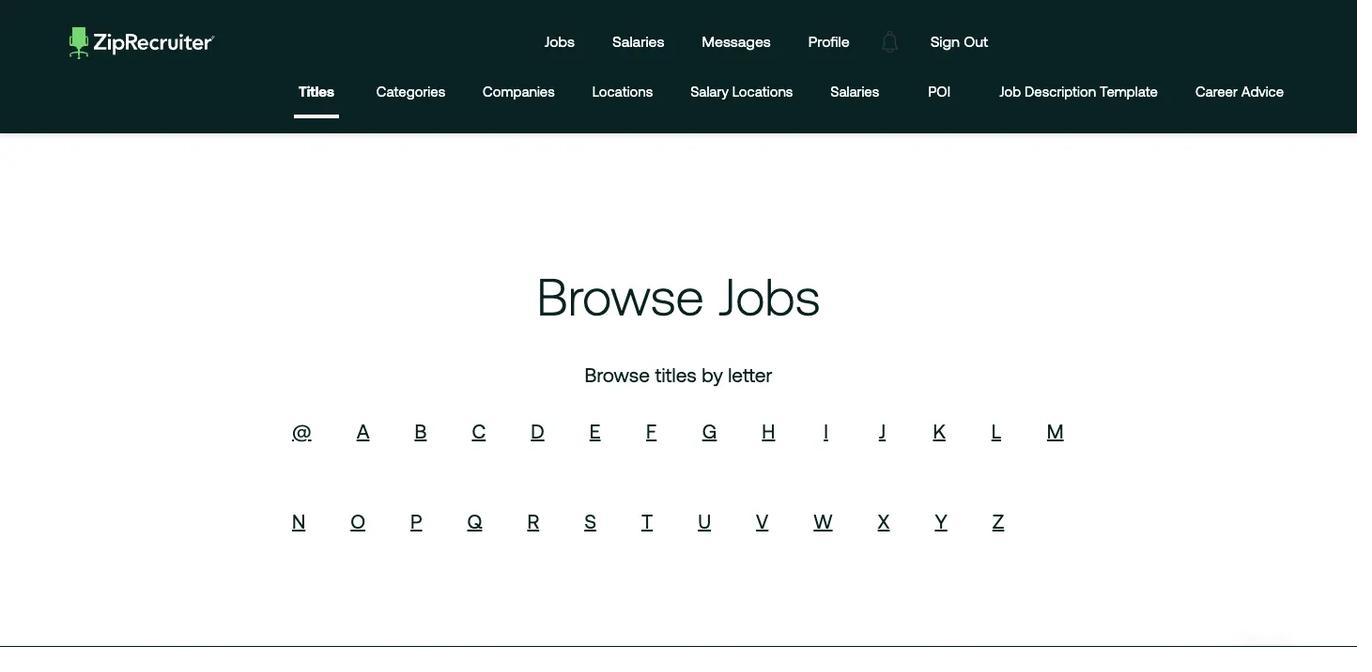 Task type: describe. For each thing, give the bounding box(es) containing it.
profile
[[809, 33, 850, 50]]

u link
[[698, 510, 711, 533]]

1 horizontal spatial jobs
[[718, 267, 821, 326]]

x
[[878, 510, 890, 533]]

c
[[472, 420, 486, 442]]

job description template link
[[1000, 68, 1158, 118]]

career
[[1196, 83, 1238, 99]]

t
[[642, 510, 653, 533]]

ziprecruiter image
[[69, 27, 215, 59]]

a link
[[357, 420, 370, 442]]

@
[[292, 420, 312, 442]]

y link
[[935, 510, 948, 533]]

u
[[698, 510, 711, 533]]

d link
[[531, 420, 545, 442]]

by
[[702, 363, 723, 386]]

browse for browse jobs
[[537, 267, 704, 326]]

w link
[[814, 510, 833, 533]]

1 locations from the left
[[593, 83, 653, 99]]

profile link
[[795, 15, 864, 68]]

k
[[933, 420, 946, 442]]

j
[[879, 420, 886, 442]]

n
[[292, 510, 306, 533]]

sign out link
[[917, 15, 1003, 68]]

r
[[527, 510, 539, 533]]

t link
[[642, 510, 653, 533]]

o
[[351, 510, 365, 533]]

job
[[1000, 83, 1021, 99]]

categories link
[[377, 68, 445, 118]]

companies link
[[483, 68, 555, 118]]

locations link
[[593, 68, 653, 118]]

x link
[[878, 510, 890, 533]]

messages link
[[688, 15, 785, 68]]

g link
[[702, 420, 717, 442]]

main element
[[54, 15, 1303, 68]]

m
[[1047, 420, 1064, 442]]

p
[[411, 510, 422, 533]]

m link
[[1047, 420, 1064, 442]]

categories
[[377, 83, 445, 99]]

companies
[[483, 83, 555, 99]]

letter
[[728, 363, 773, 386]]

browse jobs
[[537, 267, 821, 326]]

advice
[[1242, 83, 1284, 99]]

salaries inside "tabs" element
[[831, 83, 880, 99]]

notifications image
[[869, 20, 912, 63]]

n link
[[292, 510, 306, 533]]

a
[[357, 420, 370, 442]]

e link
[[590, 420, 601, 442]]

z
[[993, 510, 1005, 533]]

1 vertical spatial titles
[[655, 363, 697, 386]]

p link
[[411, 510, 422, 533]]

i link
[[824, 420, 828, 442]]

titles link
[[294, 68, 339, 114]]



Task type: locate. For each thing, give the bounding box(es) containing it.
salaries link right jobs link
[[599, 15, 679, 68]]

salaries inside main element
[[613, 33, 665, 50]]

v
[[756, 510, 769, 533]]

0 horizontal spatial salaries link
[[599, 15, 679, 68]]

salaries link
[[599, 15, 679, 68], [831, 68, 880, 118]]

k link
[[933, 420, 946, 442]]

1 horizontal spatial salaries
[[831, 83, 880, 99]]

f link
[[646, 420, 657, 442]]

job description template
[[1000, 83, 1158, 99]]

c link
[[472, 420, 486, 442]]

jobs up companies
[[545, 33, 575, 50]]

titles inside "tabs" element
[[299, 83, 334, 99]]

o link
[[351, 510, 365, 533]]

f
[[646, 420, 657, 442]]

locations
[[593, 83, 653, 99], [733, 83, 793, 99]]

l
[[992, 420, 1002, 442]]

j link
[[879, 420, 886, 442]]

i
[[824, 420, 828, 442]]

1 horizontal spatial titles
[[655, 363, 697, 386]]

0 vertical spatial browse
[[537, 267, 704, 326]]

poi
[[929, 83, 951, 99]]

h link
[[762, 420, 776, 442]]

browse titles by letter
[[585, 363, 773, 386]]

1 vertical spatial jobs
[[718, 267, 821, 326]]

z link
[[993, 510, 1005, 533]]

b
[[415, 420, 427, 442]]

poi link
[[917, 68, 962, 118]]

sign
[[931, 33, 960, 50]]

r link
[[527, 510, 539, 533]]

w
[[814, 510, 833, 533]]

salaries link down profile
[[831, 68, 880, 118]]

q
[[467, 510, 482, 533]]

description
[[1025, 83, 1097, 99]]

@ link
[[292, 420, 312, 442]]

b link
[[415, 420, 427, 442]]

titles
[[299, 83, 334, 99], [655, 363, 697, 386]]

h
[[762, 420, 776, 442]]

jobs
[[545, 33, 575, 50], [718, 267, 821, 326]]

s
[[585, 510, 597, 533]]

q link
[[467, 510, 482, 533]]

s link
[[585, 510, 597, 533]]

template
[[1100, 83, 1158, 99]]

0 vertical spatial salaries
[[613, 33, 665, 50]]

1 vertical spatial browse
[[585, 363, 650, 386]]

l link
[[992, 420, 1002, 442]]

salary
[[691, 83, 729, 99]]

salaries up locations 'link'
[[613, 33, 665, 50]]

0 vertical spatial titles
[[299, 83, 334, 99]]

0 horizontal spatial locations
[[593, 83, 653, 99]]

g
[[702, 420, 717, 442]]

salary locations
[[691, 83, 793, 99]]

jobs inside jobs link
[[545, 33, 575, 50]]

browse for browse titles by letter
[[585, 363, 650, 386]]

messages
[[702, 33, 771, 50]]

career advice
[[1196, 83, 1284, 99]]

0 horizontal spatial jobs
[[545, 33, 575, 50]]

career advice link
[[1196, 68, 1284, 118]]

y
[[935, 510, 948, 533]]

tabs element
[[294, 68, 1303, 118]]

locations down main element
[[593, 83, 653, 99]]

salaries
[[613, 33, 665, 50], [831, 83, 880, 99]]

1 vertical spatial salaries
[[831, 83, 880, 99]]

1 horizontal spatial locations
[[733, 83, 793, 99]]

1 horizontal spatial salaries link
[[831, 68, 880, 118]]

0 horizontal spatial salaries
[[613, 33, 665, 50]]

e
[[590, 420, 601, 442]]

jobs up the letter
[[718, 267, 821, 326]]

d
[[531, 420, 545, 442]]

jobs link
[[530, 15, 589, 68]]

v link
[[756, 510, 769, 533]]

0 vertical spatial jobs
[[545, 33, 575, 50]]

salary locations link
[[691, 68, 793, 118]]

locations right salary
[[733, 83, 793, 99]]

0 horizontal spatial titles
[[299, 83, 334, 99]]

out
[[964, 33, 989, 50]]

2 locations from the left
[[733, 83, 793, 99]]

sign out
[[931, 33, 989, 50]]

salaries down profile link
[[831, 83, 880, 99]]

browse
[[537, 267, 704, 326], [585, 363, 650, 386]]



Task type: vqa. For each thing, say whether or not it's contained in the screenshot.
job card menu 'element'
no



